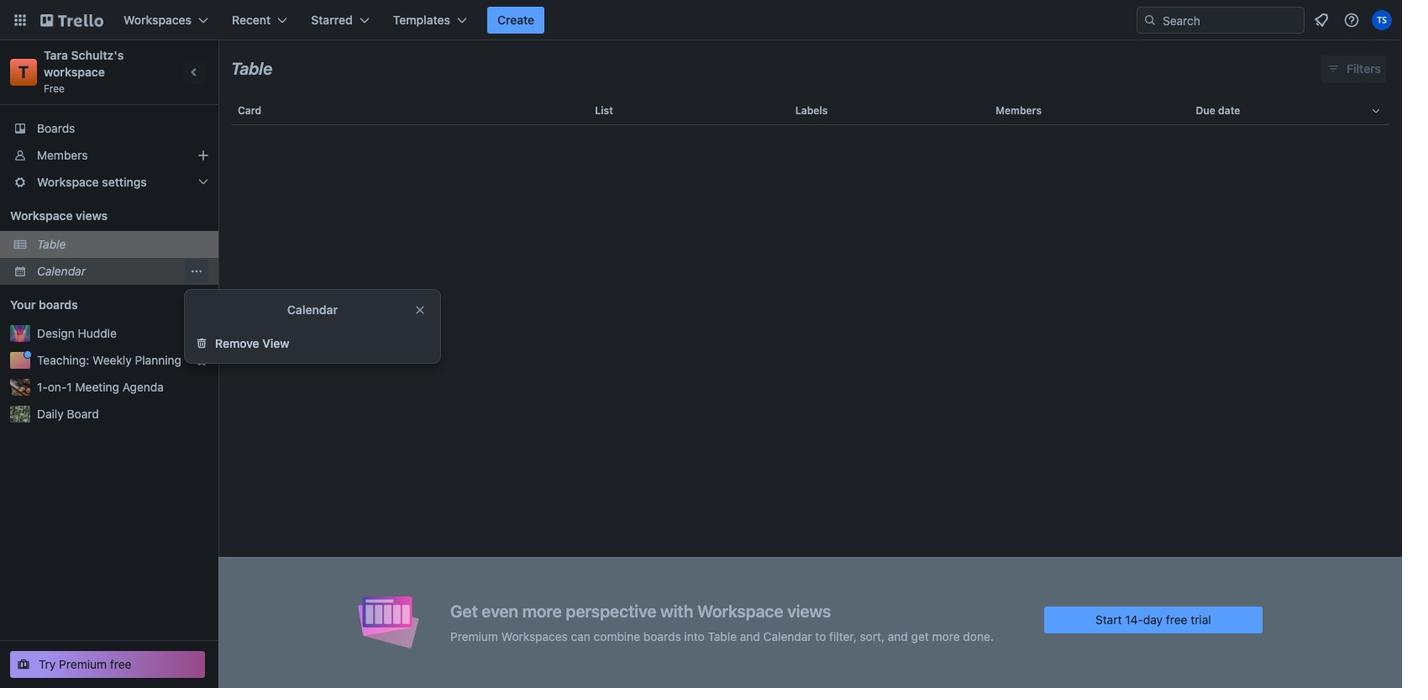 Task type: locate. For each thing, give the bounding box(es) containing it.
0 horizontal spatial views
[[76, 208, 108, 223]]

and left get
[[888, 629, 908, 643]]

premium down get
[[450, 629, 498, 643]]

views inside get even more perspective with workspace views premium workspaces can combine boards into table and calendar to filter, sort, and get more done.
[[788, 601, 831, 621]]

0 vertical spatial table
[[231, 59, 273, 78]]

free right try
[[110, 657, 132, 671]]

2 vertical spatial table
[[708, 629, 737, 643]]

daily board link
[[37, 406, 208, 423]]

starred icon image right planning at the bottom left of the page
[[195, 354, 208, 367]]

workspaces
[[124, 13, 192, 27], [501, 629, 568, 643]]

table
[[231, 59, 273, 78], [37, 237, 66, 251], [708, 629, 737, 643]]

workspaces button
[[113, 7, 219, 34]]

1 vertical spatial more
[[932, 629, 960, 643]]

1 vertical spatial workspace
[[10, 208, 73, 223]]

tara schultz's workspace link
[[44, 48, 127, 79]]

1 horizontal spatial free
[[1166, 612, 1188, 627]]

daily board
[[37, 407, 99, 421]]

boards
[[39, 297, 78, 312], [644, 629, 681, 643]]

table up card
[[231, 59, 273, 78]]

due
[[1196, 104, 1216, 117]]

0 vertical spatial members
[[996, 104, 1042, 117]]

try
[[39, 657, 56, 671]]

0 horizontal spatial more
[[522, 601, 562, 621]]

remove view
[[215, 336, 289, 350]]

and right into
[[740, 629, 760, 643]]

2 starred icon image from the top
[[195, 354, 208, 367]]

huddle
[[78, 326, 117, 340]]

calendar link
[[37, 263, 185, 280]]

0 horizontal spatial members
[[37, 148, 88, 162]]

2 horizontal spatial calendar
[[764, 629, 812, 643]]

workspace up workspace views
[[37, 175, 99, 189]]

0 horizontal spatial and
[[740, 629, 760, 643]]

workspaces up the workspace navigation collapse icon
[[124, 13, 192, 27]]

teaching: weekly planning button
[[37, 352, 188, 369]]

boards link
[[0, 115, 218, 142]]

1 horizontal spatial premium
[[450, 629, 498, 643]]

card
[[238, 104, 262, 117]]

1-on-1 meeting agenda
[[37, 380, 164, 394]]

workspace
[[37, 175, 99, 189], [10, 208, 73, 223], [697, 601, 784, 621]]

free
[[44, 82, 65, 95]]

1 vertical spatial members
[[37, 148, 88, 162]]

views up to
[[788, 601, 831, 621]]

calendar up your boards
[[37, 264, 86, 278]]

workspace up into
[[697, 601, 784, 621]]

2 horizontal spatial table
[[708, 629, 737, 643]]

1
[[67, 380, 72, 394]]

calendar up remove view button
[[287, 303, 338, 317]]

labels button
[[789, 91, 989, 131]]

even
[[482, 601, 519, 621]]

0 horizontal spatial premium
[[59, 657, 107, 671]]

1 vertical spatial calendar
[[287, 303, 338, 317]]

t
[[18, 62, 29, 82]]

and
[[740, 629, 760, 643], [888, 629, 908, 643]]

more
[[522, 601, 562, 621], [932, 629, 960, 643]]

view
[[262, 336, 289, 350]]

1 vertical spatial views
[[788, 601, 831, 621]]

2 and from the left
[[888, 629, 908, 643]]

members
[[996, 104, 1042, 117], [37, 148, 88, 162]]

labels
[[796, 104, 828, 117]]

create button
[[487, 7, 545, 34]]

start
[[1096, 612, 1122, 627]]

free inside button
[[110, 657, 132, 671]]

planning
[[135, 353, 182, 367]]

1 horizontal spatial workspaces
[[501, 629, 568, 643]]

0 horizontal spatial boards
[[39, 297, 78, 312]]

menu
[[185, 260, 208, 283]]

table
[[218, 91, 1403, 688]]

2 vertical spatial workspace
[[697, 601, 784, 621]]

0 vertical spatial premium
[[450, 629, 498, 643]]

row containing card
[[231, 91, 1390, 131]]

starred icon image left remove
[[195, 327, 208, 340]]

try premium free
[[39, 657, 132, 671]]

2 vertical spatial calendar
[[764, 629, 812, 643]]

trial
[[1191, 612, 1212, 627]]

1 vertical spatial free
[[110, 657, 132, 671]]

views
[[76, 208, 108, 223], [788, 601, 831, 621]]

back to home image
[[40, 7, 103, 34]]

settings
[[102, 175, 147, 189]]

create
[[498, 13, 535, 27]]

table right into
[[708, 629, 737, 643]]

0 horizontal spatial table
[[37, 237, 66, 251]]

tara schultz (taraschultz7) image
[[1372, 10, 1393, 30]]

1 vertical spatial boards
[[644, 629, 681, 643]]

1 starred icon image from the top
[[195, 327, 208, 340]]

0 horizontal spatial calendar
[[37, 264, 86, 278]]

premium right try
[[59, 657, 107, 671]]

free right day
[[1166, 612, 1188, 627]]

0 horizontal spatial free
[[110, 657, 132, 671]]

14-
[[1125, 612, 1144, 627]]

free
[[1166, 612, 1188, 627], [110, 657, 132, 671]]

0 vertical spatial starred icon image
[[195, 327, 208, 340]]

calendar inside calendar "link"
[[37, 264, 86, 278]]

agenda
[[122, 380, 164, 394]]

1 horizontal spatial more
[[932, 629, 960, 643]]

0 notifications image
[[1312, 10, 1332, 30]]

0 vertical spatial boards
[[39, 297, 78, 312]]

1 horizontal spatial boards
[[644, 629, 681, 643]]

your
[[10, 297, 36, 312]]

get
[[912, 629, 929, 643]]

more right even
[[522, 601, 562, 621]]

boards up design
[[39, 297, 78, 312]]

1 horizontal spatial members
[[996, 104, 1042, 117]]

due date
[[1196, 104, 1241, 117]]

filters button
[[1322, 55, 1387, 82]]

1 vertical spatial premium
[[59, 657, 107, 671]]

into
[[684, 629, 705, 643]]

table containing card
[[218, 91, 1403, 688]]

0 vertical spatial calendar
[[37, 264, 86, 278]]

1 vertical spatial workspaces
[[501, 629, 568, 643]]

0 horizontal spatial workspaces
[[124, 13, 192, 27]]

workspace for workspace settings
[[37, 175, 99, 189]]

Table text field
[[231, 53, 273, 85]]

workspace navigation collapse icon image
[[183, 61, 207, 84]]

more right get
[[932, 629, 960, 643]]

starred icon image
[[195, 327, 208, 340], [195, 354, 208, 367]]

design huddle button
[[37, 325, 188, 342]]

0 vertical spatial workspaces
[[124, 13, 192, 27]]

1-
[[37, 380, 48, 394]]

row
[[231, 91, 1390, 131]]

1 horizontal spatial and
[[888, 629, 908, 643]]

1 horizontal spatial views
[[788, 601, 831, 621]]

recent
[[232, 13, 271, 27]]

boards down with
[[644, 629, 681, 643]]

calendar left to
[[764, 629, 812, 643]]

design
[[37, 326, 75, 340]]

calendar
[[37, 264, 86, 278], [287, 303, 338, 317], [764, 629, 812, 643]]

workspace down workspace settings
[[10, 208, 73, 223]]

combine
[[594, 629, 640, 643]]

1 vertical spatial starred icon image
[[195, 354, 208, 367]]

0 vertical spatial workspace
[[37, 175, 99, 189]]

boards
[[37, 121, 75, 135]]

day
[[1144, 612, 1163, 627]]

daily
[[37, 407, 64, 421]]

workspaces down even
[[501, 629, 568, 643]]

remove view button
[[185, 330, 440, 357]]

table down workspace views
[[37, 237, 66, 251]]

workspace inside popup button
[[37, 175, 99, 189]]

views down workspace settings
[[76, 208, 108, 223]]

teaching:
[[37, 353, 89, 367]]

premium
[[450, 629, 498, 643], [59, 657, 107, 671]]



Task type: vqa. For each thing, say whether or not it's contained in the screenshot.
the "Due"
yes



Task type: describe. For each thing, give the bounding box(es) containing it.
on-
[[48, 380, 67, 394]]

filters
[[1347, 61, 1382, 76]]

board
[[67, 407, 99, 421]]

search image
[[1144, 13, 1157, 27]]

boards inside get even more perspective with workspace views premium workspaces can combine boards into table and calendar to filter, sort, and get more done.
[[644, 629, 681, 643]]

members inside members link
[[37, 148, 88, 162]]

workspace settings button
[[0, 169, 218, 196]]

workspaces inside get even more perspective with workspace views premium workspaces can combine boards into table and calendar to filter, sort, and get more done.
[[501, 629, 568, 643]]

list button
[[589, 91, 789, 131]]

get
[[450, 601, 478, 621]]

row inside table
[[231, 91, 1390, 131]]

members link
[[0, 142, 218, 169]]

start 14-day free trial link
[[1044, 606, 1263, 633]]

workspace
[[44, 65, 105, 79]]

done.
[[963, 629, 994, 643]]

templates button
[[383, 7, 477, 34]]

close popover image
[[413, 303, 427, 317]]

1-on-1 meeting agenda link
[[37, 379, 208, 396]]

1 vertical spatial table
[[37, 237, 66, 251]]

workspace actions menu image
[[190, 265, 203, 278]]

Search field
[[1157, 8, 1304, 33]]

workspace inside get even more perspective with workspace views premium workspaces can combine boards into table and calendar to filter, sort, and get more done.
[[697, 601, 784, 621]]

open information menu image
[[1344, 12, 1361, 29]]

weekly
[[92, 353, 132, 367]]

starred icon image for teaching: weekly planning
[[195, 354, 208, 367]]

card button
[[231, 91, 589, 131]]

get even more perspective with workspace views premium workspaces can combine boards into table and calendar to filter, sort, and get more done.
[[450, 601, 994, 643]]

workspace views
[[10, 208, 108, 223]]

t link
[[10, 59, 37, 86]]

0 vertical spatial free
[[1166, 612, 1188, 627]]

perspective
[[566, 601, 657, 621]]

remove
[[215, 336, 259, 350]]

try premium free button
[[10, 651, 205, 678]]

starred
[[311, 13, 353, 27]]

schultz's
[[71, 48, 124, 62]]

primary element
[[0, 0, 1403, 40]]

your boards with 4 items element
[[10, 295, 170, 315]]

0 vertical spatial views
[[76, 208, 108, 223]]

starred icon image for design huddle
[[195, 327, 208, 340]]

1 horizontal spatial table
[[231, 59, 273, 78]]

meeting
[[75, 380, 119, 394]]

premium inside "try premium free" button
[[59, 657, 107, 671]]

filter,
[[830, 629, 857, 643]]

table inside get even more perspective with workspace views premium workspaces can combine boards into table and calendar to filter, sort, and get more done.
[[708, 629, 737, 643]]

recent button
[[222, 7, 298, 34]]

1 horizontal spatial calendar
[[287, 303, 338, 317]]

0 vertical spatial more
[[522, 601, 562, 621]]

workspaces inside popup button
[[124, 13, 192, 27]]

teaching: weekly planning
[[37, 353, 182, 367]]

to
[[815, 629, 826, 643]]

workspace for workspace views
[[10, 208, 73, 223]]

design huddle
[[37, 326, 117, 340]]

with
[[661, 601, 694, 621]]

members button
[[989, 91, 1190, 131]]

tara schultz's workspace free
[[44, 48, 127, 95]]

table link
[[37, 236, 208, 253]]

can
[[571, 629, 591, 643]]

tara
[[44, 48, 68, 62]]

date
[[1219, 104, 1241, 117]]

your boards
[[10, 297, 78, 312]]

members inside members button
[[996, 104, 1042, 117]]

workspace settings
[[37, 175, 147, 189]]

start 14-day free trial
[[1096, 612, 1212, 627]]

calendar inside get even more perspective with workspace views premium workspaces can combine boards into table and calendar to filter, sort, and get more done.
[[764, 629, 812, 643]]

premium inside get even more perspective with workspace views premium workspaces can combine boards into table and calendar to filter, sort, and get more done.
[[450, 629, 498, 643]]

templates
[[393, 13, 450, 27]]

starred button
[[301, 7, 380, 34]]

list
[[595, 104, 613, 117]]

sort,
[[860, 629, 885, 643]]

1 and from the left
[[740, 629, 760, 643]]

due date button
[[1190, 91, 1390, 131]]



